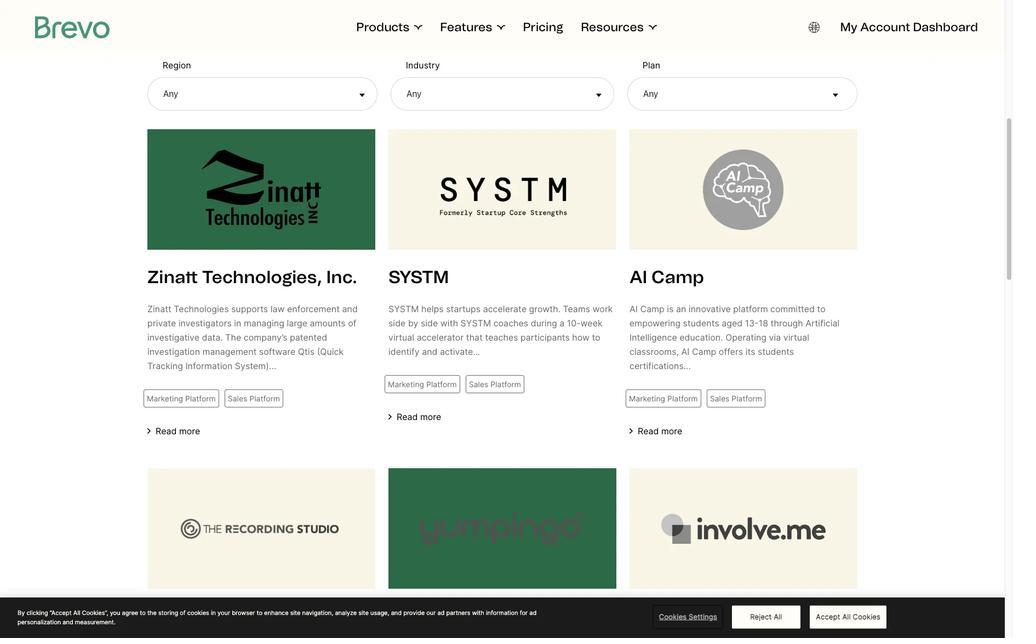 Task type: describe. For each thing, give the bounding box(es) containing it.
1 side from the left
[[389, 318, 406, 329]]

0 horizontal spatial our
[[374, 32, 387, 43]]

in inside by clicking "accept all cookies", you agree to the storing of cookies in your browser to enhance site navigation, analyze site usage, and provide our ad partners with information for ad personalization and measurement.
[[211, 610, 216, 617]]

sales
[[548, 32, 570, 43]]

classrooms,
[[630, 347, 679, 358]]

and inside systm helps startups accelerate growth. teams work side by side with systm coaches during a 10-week virtual accelerator that teaches participants how to identify and activate...
[[422, 347, 438, 358]]

18
[[759, 318, 769, 329]]

strategies.
[[634, 32, 678, 43]]

their
[[527, 32, 546, 43]]

platform down system)...
[[250, 394, 280, 404]]

the inside the recording studio london
[[147, 607, 180, 627]]

13-
[[745, 318, 759, 329]]

sales for zinatt technologies, inc.
[[228, 394, 247, 404]]

our inside by clicking "accept all cookies", you agree to the storing of cookies in your browser to enhance site navigation, analyze site usage, and provide our ad partners with information for ad personalization and measurement.
[[427, 610, 436, 617]]

identify
[[389, 347, 420, 358]]

analyze
[[335, 610, 357, 617]]

2 cookies from the left
[[853, 613, 881, 621]]

settings
[[689, 613, 717, 621]]

features link
[[440, 20, 506, 35]]

technologies
[[174, 304, 229, 315]]

virtual inside systm helps startups accelerate growth. teams work side by side with systm coaches during a 10-week virtual accelerator that teaches participants how to identify and activate...
[[389, 332, 415, 343]]

innovative
[[689, 304, 731, 315]]

certifications...
[[630, 361, 691, 372]]

provide
[[404, 610, 425, 617]]

teaches
[[485, 332, 518, 343]]

1 cookies from the left
[[659, 613, 687, 621]]

reject
[[751, 613, 772, 621]]

its
[[746, 347, 756, 358]]

personalization
[[18, 619, 61, 626]]

intelligence
[[630, 332, 677, 343]]

and inside zinatt technologies supports law enforcement and private investigators in managing large amounts of investigative data. the company's patented investigation management software qtis (quick tracking information system)...
[[342, 304, 358, 315]]

products
[[357, 20, 410, 35]]

ai camp
[[630, 267, 704, 288]]

learn
[[328, 32, 351, 43]]

customers
[[390, 32, 433, 43]]

amounts
[[310, 318, 346, 329]]

that
[[466, 332, 483, 343]]

storing
[[158, 610, 178, 617]]

to inside systm helps startups accelerate growth. teams work side by side with systm coaches during a 10-week virtual accelerator that teaches participants how to identify and activate...
[[592, 332, 601, 343]]

data.
[[202, 332, 223, 343]]

upgrade
[[490, 32, 524, 43]]

brevo
[[453, 32, 477, 43]]

systm helps startups accelerate growth. teams work side by side with systm coaches during a 10-week virtual accelerator that teaches participants how to identify and activate...
[[389, 304, 613, 358]]

sales platform for zinatt technologies, inc.
[[228, 394, 280, 404]]

read more link for systm
[[382, 397, 623, 438]]

supports
[[231, 304, 268, 315]]

ai for ai camp is an innovative platform committed to empowering students aged 13-18 through artificial intelligence education. operating via virtual classrooms, ai camp offers its students certifications...
[[630, 304, 638, 315]]

committed
[[771, 304, 815, 315]]

agree
[[122, 610, 138, 617]]

all inside by clicking "accept all cookies", you agree to the storing of cookies in your browser to enhance site navigation, analyze site usage, and provide our ad partners with information for ad personalization and measurement.
[[73, 610, 80, 617]]

reject all
[[751, 613, 783, 621]]

dashboard
[[914, 20, 979, 35]]

1 ad from the left
[[438, 610, 445, 617]]

cookies settings button
[[654, 607, 723, 628]]

industry
[[406, 59, 440, 70]]

by
[[408, 318, 419, 329]]

learn how our customers use brevo to upgrade their sales and marketing strategies.
[[328, 32, 678, 43]]

software
[[259, 347, 296, 358]]

read for systm
[[397, 412, 418, 423]]

measurement.
[[75, 619, 116, 626]]

in inside zinatt technologies supports law enforcement and private investigators in managing large amounts of investigative data. the company's patented investigation management software qtis (quick tracking information system)...
[[234, 318, 241, 329]]

inc.
[[326, 267, 357, 288]]

pricing
[[523, 20, 564, 35]]

with inside systm helps startups accelerate growth. teams work side by side with systm coaches during a 10-week virtual accelerator that teaches participants how to identify and activate...
[[441, 318, 458, 329]]

read for zinatt technologies, inc.
[[156, 426, 177, 437]]

during
[[531, 318, 557, 329]]

1 site from the left
[[290, 610, 301, 617]]

london
[[147, 628, 214, 639]]

sales platform for systm
[[469, 380, 521, 389]]

sales platform for ai camp
[[710, 394, 763, 404]]

2 ad from the left
[[530, 610, 537, 617]]

clicking
[[27, 610, 48, 617]]

large
[[287, 318, 308, 329]]

partners
[[446, 610, 471, 617]]

accelerate
[[483, 304, 527, 315]]

accept all cookies button
[[810, 606, 887, 629]]

cookies settings
[[659, 613, 717, 621]]

helps
[[422, 304, 444, 315]]

the recording studio london
[[147, 607, 335, 639]]

empowering
[[630, 318, 681, 329]]

platform down its
[[732, 394, 763, 404]]

investigative
[[147, 332, 200, 343]]

activate...
[[440, 347, 481, 358]]

system)...
[[235, 361, 276, 372]]

reject all button
[[732, 606, 801, 629]]

marketing for ai camp
[[629, 394, 666, 404]]

ai for ai camp
[[630, 267, 648, 288]]

navigation,
[[302, 610, 333, 617]]

sales platform link for systm
[[469, 379, 521, 391]]

read more link for ai camp
[[623, 411, 864, 453]]

and right sales
[[572, 32, 588, 43]]

arrow image for plan
[[833, 94, 839, 97]]

investigators
[[179, 318, 232, 329]]

patented
[[290, 332, 327, 343]]

pricing link
[[523, 20, 564, 35]]

more for zinatt technologies, inc.
[[179, 426, 200, 437]]

and down the "accept
[[63, 619, 73, 626]]

by clicking "accept all cookies", you agree to the storing of cookies in your browser to enhance site navigation, analyze site usage, and provide our ad partners with information for ad personalization and measurement.
[[18, 610, 537, 626]]

via
[[769, 332, 781, 343]]

recording
[[185, 607, 274, 627]]

read more for zinatt technologies, inc.
[[156, 426, 200, 437]]

use
[[436, 32, 450, 43]]

company's
[[244, 332, 288, 343]]

all for reject all
[[774, 613, 783, 621]]

operating
[[726, 332, 767, 343]]

browser
[[232, 610, 255, 617]]

involve.me
[[630, 607, 723, 627]]

sales platform link for zinatt technologies, inc.
[[228, 393, 280, 405]]

cookies
[[187, 610, 209, 617]]

marketing
[[590, 32, 631, 43]]

for
[[520, 610, 528, 617]]

studio
[[278, 607, 335, 627]]

management
[[203, 347, 257, 358]]

account
[[861, 20, 911, 35]]



Task type: vqa. For each thing, say whether or not it's contained in the screenshot.
the were
no



Task type: locate. For each thing, give the bounding box(es) containing it.
cookies right accept
[[853, 613, 881, 621]]

tracking
[[147, 361, 183, 372]]

sales platform link down the teaches
[[469, 379, 521, 391]]

platform
[[427, 380, 457, 389], [491, 380, 521, 389], [185, 394, 216, 404], [250, 394, 280, 404], [668, 394, 698, 404], [732, 394, 763, 404]]

1 horizontal spatial of
[[348, 318, 357, 329]]

systm for systm
[[389, 267, 449, 288]]

0 horizontal spatial marketing platform link
[[147, 393, 216, 405]]

2 site from the left
[[359, 610, 369, 617]]

qtis
[[298, 347, 315, 358]]

of right storing
[[180, 610, 186, 617]]

(quick
[[317, 347, 344, 358]]

0 horizontal spatial the
[[147, 607, 180, 627]]

all right reject
[[774, 613, 783, 621]]

1 horizontal spatial how
[[573, 332, 590, 343]]

marketing for zinatt technologies, inc.
[[147, 394, 183, 404]]

your
[[218, 610, 230, 617]]

sales for ai camp
[[710, 394, 730, 404]]

the
[[225, 332, 241, 343], [147, 607, 180, 627]]

10-
[[567, 318, 581, 329]]

all inside reject all button
[[774, 613, 783, 621]]

site
[[290, 610, 301, 617], [359, 610, 369, 617]]

marketing platform link for systm
[[388, 379, 457, 391]]

all right the "accept
[[73, 610, 80, 617]]

sales platform link down system)...
[[228, 393, 280, 405]]

my account dashboard link
[[841, 20, 979, 35]]

of right 'amounts' on the left of page
[[348, 318, 357, 329]]

brevo image
[[35, 16, 110, 38]]

marketing platform down certifications...
[[629, 394, 698, 404]]

2 horizontal spatial more
[[662, 426, 683, 437]]

of
[[348, 318, 357, 329], [180, 610, 186, 617]]

marketing platform link for zinatt technologies, inc.
[[147, 393, 216, 405]]

offers
[[719, 347, 743, 358]]

0 horizontal spatial read
[[156, 426, 177, 437]]

1 horizontal spatial sales platform link
[[469, 379, 521, 391]]

marketing platform down the identify
[[388, 380, 457, 389]]

arrow image for region
[[360, 94, 365, 97]]

week
[[581, 318, 603, 329]]

sales down the activate...
[[469, 380, 489, 389]]

0 horizontal spatial how
[[354, 32, 371, 43]]

read more link for zinatt technologies, inc.
[[141, 411, 382, 453]]

to right browser
[[257, 610, 263, 617]]

0 vertical spatial ai
[[630, 267, 648, 288]]

1 horizontal spatial students
[[758, 347, 794, 358]]

participants
[[521, 332, 570, 343]]

2 horizontal spatial read
[[638, 426, 659, 437]]

the inside zinatt technologies supports law enforcement and private investigators in managing large amounts of investigative data. the company's patented investigation management software qtis (quick tracking information system)...
[[225, 332, 241, 343]]

2 horizontal spatial sales
[[710, 394, 730, 404]]

our left customers
[[374, 32, 387, 43]]

systm for systm helps startups accelerate growth. teams work side by side with systm coaches during a 10-week virtual accelerator that teaches participants how to identify and activate...
[[389, 304, 419, 315]]

accept all cookies
[[816, 613, 881, 621]]

marketing platform for ai camp
[[629, 394, 698, 404]]

systm up by
[[389, 304, 419, 315]]

virtual up the identify
[[389, 332, 415, 343]]

zinatt
[[147, 267, 198, 288], [147, 304, 171, 315]]

2 zinatt from the top
[[147, 304, 171, 315]]

2 horizontal spatial all
[[843, 613, 851, 621]]

systm up helps
[[389, 267, 449, 288]]

1 horizontal spatial all
[[774, 613, 783, 621]]

0 vertical spatial our
[[374, 32, 387, 43]]

0 horizontal spatial arrow image
[[360, 94, 365, 97]]

2 vertical spatial systm
[[461, 318, 491, 329]]

to down "week"
[[592, 332, 601, 343]]

0 horizontal spatial sales
[[228, 394, 247, 404]]

information
[[486, 610, 518, 617]]

to up the artificial
[[818, 304, 826, 315]]

1 horizontal spatial virtual
[[784, 332, 810, 343]]

education.
[[680, 332, 723, 343]]

ad
[[438, 610, 445, 617], [530, 610, 537, 617]]

button image
[[809, 22, 820, 33]]

marketing platform for systm
[[388, 380, 457, 389]]

in left your
[[211, 610, 216, 617]]

of inside by clicking "accept all cookies", you agree to the storing of cookies in your browser to enhance site navigation, analyze site usage, and provide our ad partners with information for ad personalization and measurement.
[[180, 610, 186, 617]]

side left by
[[389, 318, 406, 329]]

systm up that
[[461, 318, 491, 329]]

enforcement
[[287, 304, 340, 315]]

cookies left settings
[[659, 613, 687, 621]]

to
[[479, 32, 487, 43], [818, 304, 826, 315], [592, 332, 601, 343], [140, 610, 146, 617], [257, 610, 263, 617]]

zinatt up technologies at the top left of the page
[[147, 267, 198, 288]]

information
[[185, 361, 233, 372]]

how
[[354, 32, 371, 43], [573, 332, 590, 343]]

sales platform down system)...
[[228, 394, 280, 404]]

2 horizontal spatial marketing
[[629, 394, 666, 404]]

ad left the partners
[[438, 610, 445, 617]]

1 vertical spatial systm
[[389, 304, 419, 315]]

1 vertical spatial with
[[472, 610, 485, 617]]

2 vertical spatial ai
[[682, 347, 690, 358]]

1 horizontal spatial arrow image
[[833, 94, 839, 97]]

0 horizontal spatial virtual
[[389, 332, 415, 343]]

our right the provide
[[427, 610, 436, 617]]

how inside systm helps startups accelerate growth. teams work side by side with systm coaches during a 10-week virtual accelerator that teaches participants how to identify and activate...
[[573, 332, 590, 343]]

marketing platform link down the identify
[[388, 379, 457, 391]]

yumpingo
[[389, 607, 476, 627]]

0 vertical spatial camp
[[652, 267, 704, 288]]

private
[[147, 318, 176, 329]]

region
[[163, 59, 191, 70]]

1 zinatt from the top
[[147, 267, 198, 288]]

with inside by clicking "accept all cookies", you agree to the storing of cookies in your browser to enhance site navigation, analyze site usage, and provide our ad partners with information for ad personalization and measurement.
[[472, 610, 485, 617]]

zinatt inside zinatt technologies supports law enforcement and private investigators in managing large amounts of investigative data. the company's patented investigation management software qtis (quick tracking information system)...
[[147, 304, 171, 315]]

1 horizontal spatial site
[[359, 610, 369, 617]]

platform down certifications...
[[668, 394, 698, 404]]

marketing down certifications...
[[629, 394, 666, 404]]

0 vertical spatial systm
[[389, 267, 449, 288]]

1 vertical spatial students
[[758, 347, 794, 358]]

and right "usage," at bottom left
[[391, 610, 402, 617]]

how right learn
[[354, 32, 371, 43]]

sales platform link for ai camp
[[710, 393, 763, 405]]

and down accelerator
[[422, 347, 438, 358]]

accelerator
[[417, 332, 464, 343]]

sales down system)...
[[228, 394, 247, 404]]

side
[[389, 318, 406, 329], [421, 318, 438, 329]]

the up london
[[147, 607, 180, 627]]

1 horizontal spatial with
[[472, 610, 485, 617]]

students down via
[[758, 347, 794, 358]]

1 horizontal spatial marketing platform
[[388, 380, 457, 389]]

1 horizontal spatial side
[[421, 318, 438, 329]]

zinatt technologies supports law enforcement and private investigators in managing large amounts of investigative data. the company's patented investigation management software qtis (quick tracking information system)...
[[147, 304, 358, 372]]

with up accelerator
[[441, 318, 458, 329]]

1 horizontal spatial sales platform
[[469, 380, 521, 389]]

virtual inside ai camp is an innovative platform committed to empowering students aged 13-18 through artificial intelligence education. operating via virtual classrooms, ai camp offers its students certifications...
[[784, 332, 810, 343]]

cookies
[[659, 613, 687, 621], [853, 613, 881, 621]]

0 horizontal spatial ad
[[438, 610, 445, 617]]

how down the '10-'
[[573, 332, 590, 343]]

site right enhance
[[290, 610, 301, 617]]

marketing for systm
[[388, 380, 424, 389]]

to left "the"
[[140, 610, 146, 617]]

0 horizontal spatial marketing platform
[[147, 394, 216, 404]]

to right brevo
[[479, 32, 487, 43]]

growth.
[[529, 304, 561, 315]]

marketing
[[388, 380, 424, 389], [147, 394, 183, 404], [629, 394, 666, 404]]

marketing platform link down certifications...
[[629, 393, 698, 405]]

all inside accept all cookies button
[[843, 613, 851, 621]]

resources link
[[581, 20, 657, 35]]

sales for systm
[[469, 380, 489, 389]]

0 horizontal spatial of
[[180, 610, 186, 617]]

1 vertical spatial how
[[573, 332, 590, 343]]

and up 'amounts' on the left of page
[[342, 304, 358, 315]]

platform down information
[[185, 394, 216, 404]]

0 vertical spatial zinatt
[[147, 267, 198, 288]]

1 horizontal spatial read
[[397, 412, 418, 423]]

1 horizontal spatial marketing platform link
[[388, 379, 457, 391]]

sales platform down offers
[[710, 394, 763, 404]]

0 horizontal spatial side
[[389, 318, 406, 329]]

students
[[683, 318, 720, 329], [758, 347, 794, 358]]

camp up an
[[652, 267, 704, 288]]

sales platform link down offers
[[710, 393, 763, 405]]

all for accept all cookies
[[843, 613, 851, 621]]

0 vertical spatial of
[[348, 318, 357, 329]]

systm
[[389, 267, 449, 288], [389, 304, 419, 315], [461, 318, 491, 329]]

camp up empowering at the right of the page
[[641, 304, 665, 315]]

arrow image
[[596, 94, 602, 97]]

virtual down through
[[784, 332, 810, 343]]

2 vertical spatial camp
[[692, 347, 717, 358]]

camp for ai camp
[[652, 267, 704, 288]]

1 vertical spatial in
[[211, 610, 216, 617]]

read more
[[397, 412, 441, 423], [156, 426, 200, 437], [638, 426, 683, 437]]

0 vertical spatial how
[[354, 32, 371, 43]]

0 vertical spatial the
[[225, 332, 241, 343]]

2 horizontal spatial read more
[[638, 426, 683, 437]]

1 vertical spatial camp
[[641, 304, 665, 315]]

0 horizontal spatial site
[[290, 610, 301, 617]]

2 virtual from the left
[[784, 332, 810, 343]]

technologies,
[[202, 267, 322, 288]]

zinatt technologies, inc.
[[147, 267, 357, 288]]

1 horizontal spatial more
[[420, 412, 441, 423]]

marketing platform for zinatt technologies, inc.
[[147, 394, 216, 404]]

2 horizontal spatial sales platform link
[[710, 393, 763, 405]]

products link
[[357, 20, 423, 35]]

2 arrow image from the left
[[833, 94, 839, 97]]

0 horizontal spatial cookies
[[659, 613, 687, 621]]

to inside ai camp is an innovative platform committed to empowering students aged 13-18 through artificial intelligence education. operating via virtual classrooms, ai camp offers its students certifications...
[[818, 304, 826, 315]]

accept
[[816, 613, 841, 621]]

1 horizontal spatial marketing
[[388, 380, 424, 389]]

2 side from the left
[[421, 318, 438, 329]]

0 horizontal spatial sales platform
[[228, 394, 280, 404]]

of inside zinatt technologies supports law enforcement and private investigators in managing large amounts of investigative data. the company's patented investigation management software qtis (quick tracking information system)...
[[348, 318, 357, 329]]

read more link
[[382, 397, 623, 438], [141, 411, 382, 453], [623, 411, 864, 453]]

teams
[[563, 304, 590, 315]]

usage,
[[371, 610, 390, 617]]

"accept
[[50, 610, 72, 617]]

platform down the activate...
[[427, 380, 457, 389]]

zinatt up the private
[[147, 304, 171, 315]]

read for ai camp
[[638, 426, 659, 437]]

1 horizontal spatial ad
[[530, 610, 537, 617]]

1 vertical spatial the
[[147, 607, 180, 627]]

0 horizontal spatial marketing
[[147, 394, 183, 404]]

1 vertical spatial of
[[180, 610, 186, 617]]

zinatt for zinatt technologies supports law enforcement and private investigators in managing large amounts of investigative data. the company's patented investigation management software qtis (quick tracking information system)...
[[147, 304, 171, 315]]

and
[[572, 32, 588, 43], [342, 304, 358, 315], [422, 347, 438, 358], [391, 610, 402, 617], [63, 619, 73, 626]]

marketing platform link down tracking
[[147, 393, 216, 405]]

0 horizontal spatial more
[[179, 426, 200, 437]]

more for systm
[[420, 412, 441, 423]]

camp down the 'education.'
[[692, 347, 717, 358]]

marketing platform link for ai camp
[[629, 393, 698, 405]]

through
[[771, 318, 803, 329]]

law
[[271, 304, 285, 315]]

1 virtual from the left
[[389, 332, 415, 343]]

investigation
[[147, 347, 200, 358]]

1 horizontal spatial sales
[[469, 380, 489, 389]]

my account dashboard
[[841, 20, 979, 35]]

work
[[593, 304, 613, 315]]

ai camp is an innovative platform committed to empowering students aged 13-18 through artificial intelligence education. operating via virtual classrooms, ai camp offers its students certifications...
[[630, 304, 840, 372]]

marketing platform down tracking
[[147, 394, 216, 404]]

all right accept
[[843, 613, 851, 621]]

ad right for
[[530, 610, 537, 617]]

cookies",
[[82, 610, 108, 617]]

you
[[110, 610, 120, 617]]

1 arrow image from the left
[[360, 94, 365, 97]]

1 vertical spatial zinatt
[[147, 304, 171, 315]]

2 horizontal spatial sales platform
[[710, 394, 763, 404]]

1 horizontal spatial read more
[[397, 412, 441, 423]]

with right the partners
[[472, 610, 485, 617]]

1 horizontal spatial in
[[234, 318, 241, 329]]

an
[[676, 304, 687, 315]]

0 horizontal spatial read more
[[156, 426, 200, 437]]

1 horizontal spatial our
[[427, 610, 436, 617]]

1 horizontal spatial the
[[225, 332, 241, 343]]

platform down the teaches
[[491, 380, 521, 389]]

marketing down the identify
[[388, 380, 424, 389]]

arrow image
[[360, 94, 365, 97], [833, 94, 839, 97]]

in down supports
[[234, 318, 241, 329]]

read more for systm
[[397, 412, 441, 423]]

platform
[[734, 304, 768, 315]]

camp for ai camp is an innovative platform committed to empowering students aged 13-18 through artificial intelligence education. operating via virtual classrooms, ai camp offers its students certifications...
[[641, 304, 665, 315]]

the up management on the bottom of the page
[[225, 332, 241, 343]]

is
[[667, 304, 674, 315]]

1 horizontal spatial cookies
[[853, 613, 881, 621]]

sales down offers
[[710, 394, 730, 404]]

0 horizontal spatial in
[[211, 610, 216, 617]]

in
[[234, 318, 241, 329], [211, 610, 216, 617]]

0 vertical spatial in
[[234, 318, 241, 329]]

2 horizontal spatial marketing platform link
[[629, 393, 698, 405]]

1 vertical spatial ai
[[630, 304, 638, 315]]

marketing platform link
[[388, 379, 457, 391], [147, 393, 216, 405], [629, 393, 698, 405]]

read
[[397, 412, 418, 423], [156, 426, 177, 437], [638, 426, 659, 437]]

0 horizontal spatial students
[[683, 318, 720, 329]]

marketing down tracking
[[147, 394, 183, 404]]

2 horizontal spatial marketing platform
[[629, 394, 698, 404]]

side down helps
[[421, 318, 438, 329]]

sales
[[469, 380, 489, 389], [228, 394, 247, 404], [710, 394, 730, 404]]

0 horizontal spatial all
[[73, 610, 80, 617]]

our
[[374, 32, 387, 43], [427, 610, 436, 617]]

0 horizontal spatial sales platform link
[[228, 393, 280, 405]]

more for ai camp
[[662, 426, 683, 437]]

0 horizontal spatial with
[[441, 318, 458, 329]]

1 vertical spatial our
[[427, 610, 436, 617]]

zinatt for zinatt technologies, inc.
[[147, 267, 198, 288]]

0 vertical spatial with
[[441, 318, 458, 329]]

sales platform down the teaches
[[469, 380, 521, 389]]

read more for ai camp
[[638, 426, 683, 437]]

resources
[[581, 20, 644, 35]]

0 vertical spatial students
[[683, 318, 720, 329]]

students up the 'education.'
[[683, 318, 720, 329]]

site left "usage," at bottom left
[[359, 610, 369, 617]]



